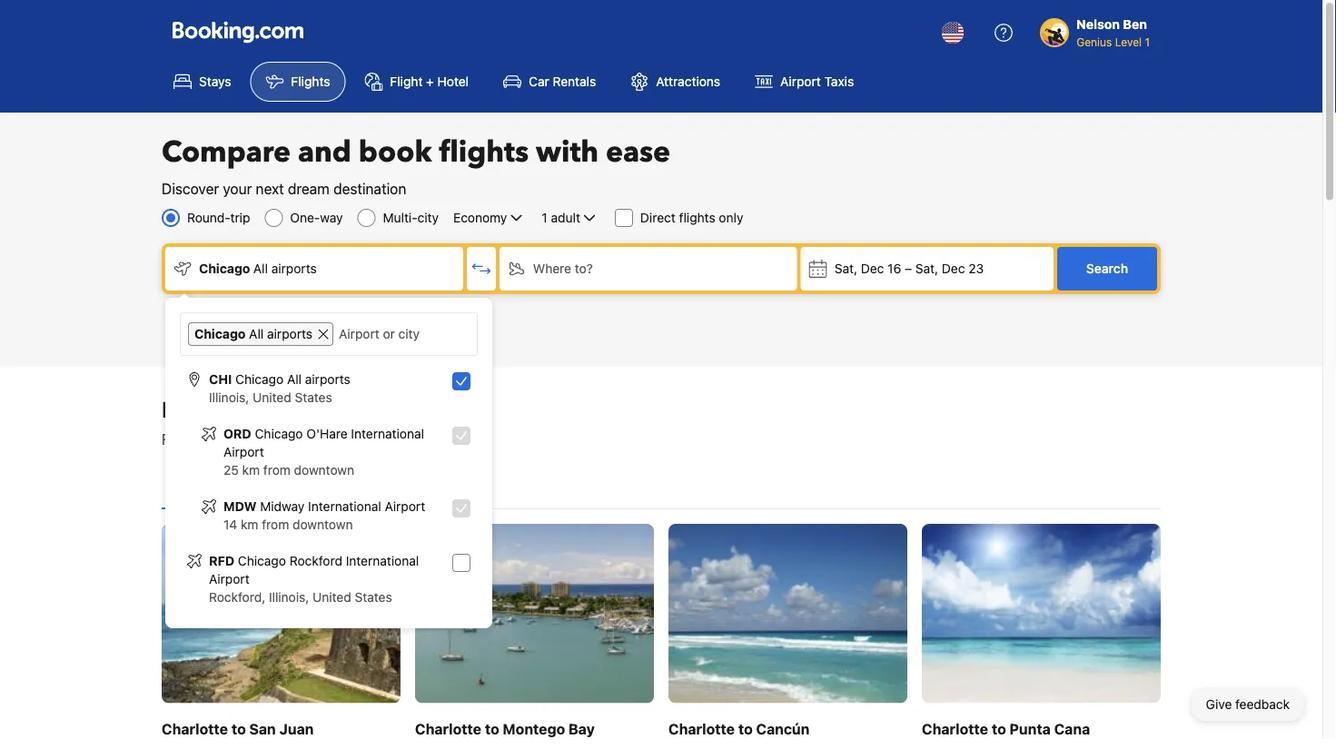 Task type: describe. For each thing, give the bounding box(es) containing it.
to for cancún
[[739, 720, 753, 738]]

all inside "chi chicago all airports illinois, united states"
[[287, 372, 302, 387]]

23
[[969, 261, 984, 276]]

give
[[1206, 697, 1232, 712]]

charlotte for charlotte to cancún
[[669, 720, 735, 738]]

charlotte for charlotte to punta cana
[[922, 720, 989, 738]]

0 vertical spatial km
[[242, 463, 260, 478]]

ord
[[224, 427, 251, 442]]

book
[[359, 133, 432, 172]]

economy
[[453, 210, 507, 225]]

25
[[224, 463, 239, 478]]

search button
[[1058, 247, 1158, 291]]

near
[[322, 396, 369, 426]]

1 inside nelson ben genius level 1
[[1145, 35, 1150, 48]]

1 inside 1 adult dropdown button
[[542, 210, 548, 225]]

multi-
[[383, 210, 418, 225]]

you
[[374, 396, 414, 426]]

adult
[[551, 210, 580, 225]]

0 vertical spatial from
[[263, 463, 291, 478]]

your
[[223, 180, 252, 198]]

Airport or city text field
[[337, 323, 470, 346]]

sat, dec 16 – sat, dec 23 button
[[801, 247, 1054, 291]]

compare and book flights with ease discover your next dream destination
[[162, 133, 671, 198]]

0 vertical spatial all
[[253, 261, 268, 276]]

bay
[[569, 720, 595, 738]]

charlotte to punta cana
[[922, 720, 1090, 738]]

attractions
[[656, 74, 721, 89]]

destination
[[333, 180, 406, 198]]

juan
[[279, 720, 314, 738]]

flights up domestic
[[249, 396, 316, 426]]

nelson
[[1077, 17, 1120, 32]]

level
[[1115, 35, 1142, 48]]

next
[[256, 180, 284, 198]]

charlotte to montego bay image
[[415, 524, 654, 703]]

charlotte to cancún link
[[669, 524, 908, 740]]

–
[[905, 261, 912, 276]]

with
[[536, 133, 599, 172]]

midway
[[260, 499, 305, 514]]

san
[[249, 720, 276, 738]]

airport left taxis
[[781, 74, 821, 89]]

car rentals link
[[488, 62, 612, 102]]

trip
[[230, 210, 250, 225]]

car rentals
[[529, 74, 596, 89]]

direct flights only
[[640, 210, 744, 225]]

charlotte for charlotte to san juan
[[162, 720, 228, 738]]

downtown inside "mdw midway international airport 14 km from downtown"
[[293, 517, 353, 532]]

charlotte to san juan
[[162, 720, 314, 738]]

14
[[224, 517, 237, 532]]

nelson ben genius level 1
[[1077, 17, 1150, 48]]

flights
[[291, 74, 330, 89]]

give feedback
[[1206, 697, 1290, 712]]

where
[[533, 261, 572, 276]]

discover
[[162, 180, 219, 198]]

and inside popular flights near you find deals on domestic and international flights
[[318, 431, 342, 448]]

from inside "mdw midway international airport 14 km from downtown"
[[262, 517, 289, 532]]

km inside "mdw midway international airport 14 km from downtown"
[[241, 517, 258, 532]]

domestic
[[253, 431, 314, 448]]

airport for chicago rockford international airport
[[209, 572, 250, 587]]

rockford,
[[209, 590, 265, 605]]

charlotte to cancún image
[[669, 524, 908, 703]]

1 horizontal spatial united
[[313, 590, 351, 605]]

airport taxis link
[[740, 62, 870, 102]]

flights inside the compare and book flights with ease discover your next dream destination
[[439, 133, 529, 172]]

genius
[[1077, 35, 1112, 48]]

city
[[418, 210, 439, 225]]

punta
[[1010, 720, 1051, 738]]

states inside "chi chicago all airports illinois, united states"
[[295, 390, 332, 405]]

charlotte to san juan link
[[162, 524, 401, 740]]

1 vertical spatial states
[[355, 590, 392, 605]]

0 vertical spatial airports
[[271, 261, 317, 276]]

o'hare
[[307, 427, 348, 442]]

montego
[[503, 720, 565, 738]]

popular
[[162, 396, 244, 426]]

find
[[162, 431, 190, 448]]

chicago up chi
[[194, 327, 246, 342]]

press enter to select airport, and then press spacebar to add another airport element
[[180, 363, 478, 614]]

airport taxis
[[781, 74, 854, 89]]

sat, dec 16 – sat, dec 23
[[835, 261, 984, 276]]

rfd
[[209, 554, 235, 569]]



Task type: locate. For each thing, give the bounding box(es) containing it.
charlotte
[[162, 720, 228, 738], [415, 720, 482, 738], [669, 720, 735, 738], [922, 720, 989, 738]]

way
[[320, 210, 343, 225]]

to inside "link"
[[992, 720, 1006, 738]]

2 charlotte from the left
[[415, 720, 482, 738]]

charlotte for charlotte to montego bay
[[415, 720, 482, 738]]

compare
[[162, 133, 291, 172]]

only
[[719, 210, 744, 225]]

illinois, down chi
[[209, 390, 249, 405]]

from down domestic
[[263, 463, 291, 478]]

chicago all airports down trip
[[199, 261, 317, 276]]

km
[[242, 463, 260, 478], [241, 517, 258, 532]]

dec left 16
[[861, 261, 884, 276]]

all
[[253, 261, 268, 276], [249, 327, 264, 342], [287, 372, 302, 387]]

1 adult
[[542, 210, 580, 225]]

airport inside "mdw midway international airport 14 km from downtown"
[[385, 499, 425, 514]]

+
[[426, 74, 434, 89]]

chi chicago all airports illinois, united states
[[209, 372, 351, 405]]

0 vertical spatial united
[[253, 390, 291, 405]]

illinois,
[[209, 390, 249, 405], [269, 590, 309, 605]]

dream
[[288, 180, 330, 198]]

1 to from the left
[[232, 720, 246, 738]]

rentals
[[553, 74, 596, 89]]

0 horizontal spatial sat,
[[835, 261, 858, 276]]

international for o'hare
[[351, 427, 424, 442]]

chicago rockford international airport
[[209, 554, 419, 587]]

ease
[[606, 133, 671, 172]]

0 vertical spatial illinois,
[[209, 390, 249, 405]]

booking.com logo image
[[173, 21, 303, 43], [173, 21, 303, 43]]

3 charlotte from the left
[[669, 720, 735, 738]]

chicago up "25 km from downtown"
[[255, 427, 303, 442]]

0 horizontal spatial illinois,
[[209, 390, 249, 405]]

on
[[233, 431, 249, 448]]

sat,
[[835, 261, 858, 276], [916, 261, 939, 276]]

2 vertical spatial international
[[346, 554, 419, 569]]

airport inside chicago rockford international airport
[[209, 572, 250, 587]]

airport down rfd on the left bottom of page
[[209, 572, 250, 587]]

airport down ord
[[224, 445, 264, 460]]

chicago inside the chicago o'hare international airport
[[255, 427, 303, 442]]

flights
[[439, 133, 529, 172], [679, 210, 716, 225], [249, 396, 316, 426], [431, 431, 472, 448]]

1 vertical spatial from
[[262, 517, 289, 532]]

airports down one-
[[271, 261, 317, 276]]

1 vertical spatial 1
[[542, 210, 548, 225]]

and down near
[[318, 431, 342, 448]]

chicago o'hare international airport
[[224, 427, 424, 460]]

international down domestic on the left
[[308, 499, 381, 514]]

airport inside the chicago o'hare international airport
[[224, 445, 264, 460]]

to left punta
[[992, 720, 1006, 738]]

airport for mdw midway international airport 14 km from downtown
[[385, 499, 425, 514]]

car
[[529, 74, 549, 89]]

0 vertical spatial downtown
[[294, 463, 354, 478]]

1 horizontal spatial dec
[[942, 261, 965, 276]]

sat, right –
[[916, 261, 939, 276]]

states
[[295, 390, 332, 405], [355, 590, 392, 605]]

1 vertical spatial km
[[241, 517, 258, 532]]

united up domestic
[[253, 390, 291, 405]]

1 vertical spatial and
[[318, 431, 342, 448]]

international right rockford at left
[[346, 554, 419, 569]]

to left san
[[232, 720, 246, 738]]

mdw
[[224, 499, 257, 514]]

united inside "chi chicago all airports illinois, united states"
[[253, 390, 291, 405]]

dec left 23
[[942, 261, 965, 276]]

united
[[253, 390, 291, 405], [313, 590, 351, 605]]

hotel
[[438, 74, 469, 89]]

flight + hotel link
[[349, 62, 484, 102]]

airport for chicago o'hare international airport
[[224, 445, 264, 460]]

round-trip
[[187, 210, 250, 225]]

stays link
[[158, 62, 247, 102]]

to for san
[[232, 720, 246, 738]]

charlotte to montego bay
[[415, 720, 595, 738]]

4 to from the left
[[992, 720, 1006, 738]]

1 right level
[[1145, 35, 1150, 48]]

feedback
[[1236, 697, 1290, 712]]

where to?
[[533, 261, 593, 276]]

4 charlotte from the left
[[922, 720, 989, 738]]

chicago
[[199, 261, 250, 276], [194, 327, 246, 342], [235, 372, 284, 387], [255, 427, 303, 442], [238, 554, 286, 569]]

from down the "midway"
[[262, 517, 289, 532]]

direct
[[640, 210, 676, 225]]

1 vertical spatial chicago all airports
[[194, 327, 313, 342]]

chicago inside chicago rockford international airport
[[238, 554, 286, 569]]

one-way
[[290, 210, 343, 225]]

1 vertical spatial illinois,
[[269, 590, 309, 605]]

one-
[[290, 210, 320, 225]]

0 horizontal spatial 1
[[542, 210, 548, 225]]

flights up "economy"
[[439, 133, 529, 172]]

international inside the chicago o'hare international airport
[[351, 427, 424, 442]]

charlotte left 'cancún'
[[669, 720, 735, 738]]

charlotte left montego
[[415, 720, 482, 738]]

2 dec from the left
[[942, 261, 965, 276]]

charlotte left punta
[[922, 720, 989, 738]]

2 vertical spatial all
[[287, 372, 302, 387]]

2 sat, from the left
[[916, 261, 939, 276]]

united down chicago rockford international airport
[[313, 590, 351, 605]]

airport down 'international'
[[385, 499, 425, 514]]

to
[[232, 720, 246, 738], [485, 720, 499, 738], [739, 720, 753, 738], [992, 720, 1006, 738]]

international down "you"
[[351, 427, 424, 442]]

rockford
[[290, 554, 342, 569]]

charlotte inside "link"
[[922, 720, 989, 738]]

downtown down the chicago o'hare international airport
[[294, 463, 354, 478]]

km right the 25
[[242, 463, 260, 478]]

1 left the adult
[[542, 210, 548, 225]]

give feedback button
[[1192, 689, 1305, 721]]

airports up near
[[305, 372, 351, 387]]

0 vertical spatial 1
[[1145, 35, 1150, 48]]

charlotte to san juan image
[[162, 524, 401, 703]]

1 dec from the left
[[861, 261, 884, 276]]

states up o'hare
[[295, 390, 332, 405]]

cana
[[1055, 720, 1090, 738]]

chi
[[209, 372, 232, 387]]

2 vertical spatial airports
[[305, 372, 351, 387]]

attractions link
[[615, 62, 736, 102]]

0 horizontal spatial united
[[253, 390, 291, 405]]

airports inside "chi chicago all airports illinois, united states"
[[305, 372, 351, 387]]

taxis
[[825, 74, 854, 89]]

round-
[[187, 210, 230, 225]]

chicago all airports up chi
[[194, 327, 313, 342]]

flights left only
[[679, 210, 716, 225]]

1 vertical spatial international
[[308, 499, 381, 514]]

from
[[263, 463, 291, 478], [262, 517, 289, 532]]

flight
[[390, 74, 423, 89]]

downtown
[[294, 463, 354, 478], [293, 517, 353, 532]]

1 charlotte from the left
[[162, 720, 228, 738]]

popular flights near you find deals on domestic and international flights
[[162, 396, 472, 448]]

deals
[[194, 431, 229, 448]]

1 sat, from the left
[[835, 261, 858, 276]]

to for punta
[[992, 720, 1006, 738]]

3 to from the left
[[739, 720, 753, 738]]

illinois, down chicago rockford international airport
[[269, 590, 309, 605]]

domestic button
[[264, 462, 349, 509]]

1 horizontal spatial illinois,
[[269, 590, 309, 605]]

illinois, inside "chi chicago all airports illinois, united states"
[[209, 390, 249, 405]]

0 horizontal spatial states
[[295, 390, 332, 405]]

charlotte to punta cana link
[[922, 524, 1161, 740]]

1 vertical spatial airports
[[267, 327, 313, 342]]

international
[[346, 431, 428, 448]]

16
[[888, 261, 902, 276]]

where to? button
[[500, 247, 797, 291]]

1 vertical spatial all
[[249, 327, 264, 342]]

charlotte left san
[[162, 720, 228, 738]]

flights link
[[250, 62, 346, 102]]

to?
[[575, 261, 593, 276]]

search
[[1087, 261, 1129, 276]]

1 vertical spatial united
[[313, 590, 351, 605]]

international for rockford
[[346, 554, 419, 569]]

1 vertical spatial downtown
[[293, 517, 353, 532]]

states down chicago rockford international airport
[[355, 590, 392, 605]]

0 vertical spatial chicago all airports
[[199, 261, 317, 276]]

multi-city
[[383, 210, 439, 225]]

0 horizontal spatial dec
[[861, 261, 884, 276]]

1 horizontal spatial states
[[355, 590, 392, 605]]

flights right 'international'
[[431, 431, 472, 448]]

1 horizontal spatial 1
[[1145, 35, 1150, 48]]

charlotte to punta cana image
[[922, 524, 1161, 703]]

and inside the compare and book flights with ease discover your next dream destination
[[298, 133, 351, 172]]

international inside chicago rockford international airport
[[346, 554, 419, 569]]

rockford, illinois, united states
[[209, 590, 392, 605]]

charlotte to cancún
[[669, 720, 810, 738]]

stays
[[199, 74, 231, 89]]

dec
[[861, 261, 884, 276], [942, 261, 965, 276]]

sat, left 16
[[835, 261, 858, 276]]

and
[[298, 133, 351, 172], [318, 431, 342, 448]]

chicago down round-trip
[[199, 261, 250, 276]]

mdw midway international airport 14 km from downtown
[[224, 499, 425, 532]]

flight + hotel
[[390, 74, 469, 89]]

cancún
[[756, 720, 810, 738]]

and up the dream
[[298, 133, 351, 172]]

1 horizontal spatial sat,
[[916, 261, 939, 276]]

international
[[351, 427, 424, 442], [308, 499, 381, 514], [346, 554, 419, 569]]

0 vertical spatial states
[[295, 390, 332, 405]]

km right 14
[[241, 517, 258, 532]]

international for midway
[[308, 499, 381, 514]]

chicago right chi
[[235, 372, 284, 387]]

to left montego
[[485, 720, 499, 738]]

downtown up rockford at left
[[293, 517, 353, 532]]

1 adult button
[[540, 207, 600, 229]]

to left 'cancún'
[[739, 720, 753, 738]]

domestic
[[279, 477, 334, 492]]

ben
[[1123, 17, 1147, 32]]

chicago inside "chi chicago all airports illinois, united states"
[[235, 372, 284, 387]]

domestic tab list
[[162, 462, 1161, 511]]

chicago all airports
[[199, 261, 317, 276], [194, 327, 313, 342]]

0 vertical spatial international
[[351, 427, 424, 442]]

2 to from the left
[[485, 720, 499, 738]]

1
[[1145, 35, 1150, 48], [542, 210, 548, 225]]

to for montego
[[485, 720, 499, 738]]

international inside "mdw midway international airport 14 km from downtown"
[[308, 499, 381, 514]]

0 vertical spatial and
[[298, 133, 351, 172]]

chicago right rfd on the left bottom of page
[[238, 554, 286, 569]]

airports up "chi chicago all airports illinois, united states"
[[267, 327, 313, 342]]



Task type: vqa. For each thing, say whether or not it's contained in the screenshot.
Mombasa 19 Things To Do
no



